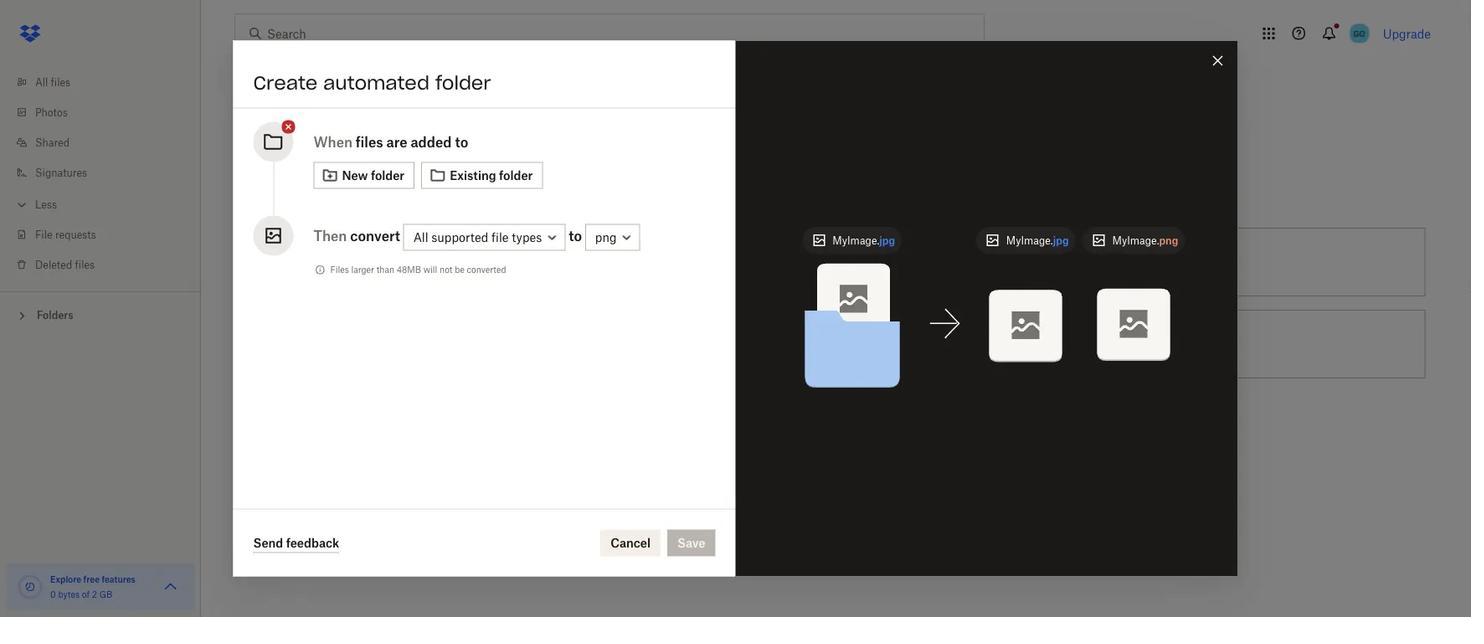 Task type: describe. For each thing, give the bounding box(es) containing it.
shared link
[[13, 127, 201, 157]]

supported
[[431, 230, 488, 244]]

add an automation
[[234, 188, 368, 205]]

when
[[314, 134, 352, 150]]

set a rule that renames files button
[[629, 221, 1031, 303]]

0
[[50, 589, 56, 599]]

videos
[[878, 337, 913, 351]]

create
[[253, 71, 317, 94]]

by
[[473, 255, 487, 269]]

are
[[386, 134, 407, 150]]

cancel button
[[600, 530, 661, 556]]

folder for new folder
[[371, 168, 405, 183]]

to inside the convert files to pdfs button
[[1179, 255, 1190, 269]]

files
[[330, 265, 349, 275]]

types
[[512, 230, 542, 244]]

unzip
[[1105, 337, 1138, 351]]

a for category
[[347, 255, 354, 269]]

pdfs
[[1193, 255, 1222, 269]]

a for rule
[[726, 255, 732, 269]]

all supported file types button
[[403, 224, 565, 251]]

automations
[[234, 81, 356, 104]]

2 myimage. jpg from the left
[[1006, 234, 1069, 247]]

photos link
[[13, 97, 201, 127]]

less
[[35, 198, 57, 211]]

category
[[357, 255, 405, 269]]

free
[[83, 574, 100, 584]]

explore free features 0 bytes of 2 gb
[[50, 574, 136, 599]]

folders button
[[0, 302, 201, 327]]

send
[[253, 535, 283, 550]]

files inside create automated folder dialog
[[356, 134, 383, 150]]

cancel
[[611, 536, 651, 550]]

be
[[455, 265, 465, 275]]

new
[[342, 168, 368, 183]]

convert files to pdfs
[[1105, 255, 1222, 269]]

1 horizontal spatial folder
[[435, 71, 491, 94]]

automation
[[288, 188, 368, 205]]

2 myimage. from the left
[[1006, 234, 1053, 247]]

1 jpg from the left
[[879, 234, 895, 247]]

signatures link
[[13, 157, 201, 188]]

choose for choose a file format to convert videos to
[[704, 337, 746, 351]]

files inside button
[[1141, 337, 1164, 351]]

than
[[377, 265, 394, 275]]

to left "png" popup button
[[569, 227, 582, 244]]

a for file
[[749, 337, 755, 351]]

all for all supported file types
[[413, 230, 428, 244]]

gb
[[99, 589, 112, 599]]

png button
[[585, 224, 640, 251]]

new folder
[[342, 168, 405, 183]]

files inside 'button'
[[447, 255, 470, 269]]

convert inside button
[[833, 337, 874, 351]]

choose a category to sort files by
[[302, 255, 487, 269]]

1 myimage. from the left
[[833, 234, 879, 247]]

all for all files
[[35, 76, 48, 88]]

deleted files
[[35, 258, 95, 271]]

converted
[[467, 265, 506, 275]]

will
[[423, 265, 437, 275]]

automated
[[323, 71, 429, 94]]

rule
[[736, 255, 757, 269]]

upgrade link
[[1383, 26, 1431, 41]]

files inside 'button'
[[836, 255, 859, 269]]

feedback
[[286, 535, 339, 550]]

1 horizontal spatial png
[[1159, 234, 1178, 247]]



Task type: locate. For each thing, give the bounding box(es) containing it.
1 horizontal spatial jpg
[[1053, 234, 1069, 247]]

1 horizontal spatial a
[[726, 255, 732, 269]]

png right types
[[595, 230, 617, 244]]

set a rule that renames files
[[704, 255, 859, 269]]

choose inside choose a file format to convert videos to button
[[704, 337, 746, 351]]

0 horizontal spatial choose
[[302, 255, 344, 269]]

choose
[[302, 255, 344, 269], [704, 337, 746, 351]]

files left are
[[356, 134, 383, 150]]

files left 'by'
[[447, 255, 470, 269]]

list containing all files
[[0, 57, 201, 291]]

0 vertical spatial all
[[35, 76, 48, 88]]

existing
[[450, 168, 496, 183]]

a
[[347, 255, 354, 269], [726, 255, 732, 269], [749, 337, 755, 351]]

send feedback
[[253, 535, 339, 550]]

0 vertical spatial convert
[[350, 227, 400, 244]]

myimage.
[[833, 234, 879, 247], [1006, 234, 1053, 247], [1112, 234, 1159, 247]]

send feedback button
[[253, 533, 339, 553]]

files
[[51, 76, 70, 88], [356, 134, 383, 150], [447, 255, 470, 269], [836, 255, 859, 269], [1152, 255, 1175, 269], [75, 258, 95, 271], [1141, 337, 1164, 351]]

48mb
[[397, 265, 421, 275]]

create automated folder
[[253, 71, 491, 94]]

1 horizontal spatial myimage.
[[1006, 234, 1053, 247]]

a inside button
[[749, 337, 755, 351]]

to
[[455, 134, 468, 150], [569, 227, 582, 244], [408, 255, 419, 269], [1179, 255, 1190, 269], [819, 337, 830, 351], [916, 337, 927, 351]]

png
[[595, 230, 617, 244], [1159, 234, 1178, 247]]

files larger than 48mb will not be converted
[[330, 265, 506, 275]]

folder up added
[[435, 71, 491, 94]]

3 myimage. from the left
[[1112, 234, 1159, 247]]

choose for choose a category to sort files by
[[302, 255, 344, 269]]

file for a
[[758, 337, 776, 351]]

1 myimage. jpg from the left
[[833, 234, 895, 247]]

added
[[411, 134, 452, 150]]

a right set
[[726, 255, 732, 269]]

files are added to
[[356, 134, 468, 150]]

png inside popup button
[[595, 230, 617, 244]]

convert left videos
[[833, 337, 874, 351]]

1 horizontal spatial choose
[[704, 337, 746, 351]]

a left category
[[347, 255, 354, 269]]

format
[[779, 337, 816, 351]]

an
[[266, 188, 283, 205]]

bytes
[[58, 589, 80, 599]]

0 vertical spatial choose
[[302, 255, 344, 269]]

create automated folder dialog
[[233, 41, 1238, 576]]

file for supported
[[492, 230, 509, 244]]

new folder button
[[314, 162, 415, 189]]

1 horizontal spatial all
[[413, 230, 428, 244]]

0 horizontal spatial a
[[347, 255, 354, 269]]

quota usage element
[[17, 574, 44, 600]]

folder
[[435, 71, 491, 94], [371, 168, 405, 183], [499, 168, 533, 183]]

list
[[0, 57, 201, 291]]

renames
[[785, 255, 833, 269]]

shared
[[35, 136, 69, 149]]

add
[[234, 188, 262, 205]]

files right renames
[[836, 255, 859, 269]]

explore
[[50, 574, 81, 584]]

all
[[35, 76, 48, 88], [413, 230, 428, 244]]

all files link
[[13, 67, 201, 97]]

photos
[[35, 106, 68, 118]]

2 horizontal spatial a
[[749, 337, 755, 351]]

file left types
[[492, 230, 509, 244]]

to right format
[[819, 337, 830, 351]]

2 jpg from the left
[[1053, 234, 1069, 247]]

upgrade
[[1383, 26, 1431, 41]]

file
[[35, 228, 52, 241]]

set
[[704, 255, 723, 269]]

0 horizontal spatial png
[[595, 230, 617, 244]]

0 vertical spatial file
[[492, 230, 509, 244]]

2 horizontal spatial folder
[[499, 168, 533, 183]]

sort
[[422, 255, 444, 269]]

files down myimage. png
[[1152, 255, 1175, 269]]

1 horizontal spatial convert
[[833, 337, 874, 351]]

choose a category to sort files by button
[[228, 221, 629, 303]]

larger
[[351, 265, 374, 275]]

files right unzip
[[1141, 337, 1164, 351]]

all supported file types
[[413, 230, 542, 244]]

deleted files link
[[13, 250, 201, 280]]

all files
[[35, 76, 70, 88]]

convert
[[350, 227, 400, 244], [833, 337, 874, 351]]

choose left format
[[704, 337, 746, 351]]

files right deleted
[[75, 258, 95, 271]]

file inside button
[[758, 337, 776, 351]]

convert inside create automated folder dialog
[[350, 227, 400, 244]]

existing folder
[[450, 168, 533, 183]]

files up photos
[[51, 76, 70, 88]]

0 horizontal spatial myimage. jpg
[[833, 234, 895, 247]]

folder right the 'existing'
[[499, 168, 533, 183]]

less image
[[13, 196, 30, 213]]

unzip files
[[1105, 337, 1164, 351]]

all inside popup button
[[413, 230, 428, 244]]

0 horizontal spatial myimage.
[[833, 234, 879, 247]]

1 vertical spatial choose
[[704, 337, 746, 351]]

to inside choose a category to sort files by 'button'
[[408, 255, 419, 269]]

1 vertical spatial convert
[[833, 337, 874, 351]]

to left pdfs
[[1179, 255, 1190, 269]]

unzip files button
[[1031, 303, 1432, 385]]

that
[[760, 255, 782, 269]]

convert
[[1105, 255, 1149, 269]]

file
[[492, 230, 509, 244], [758, 337, 776, 351]]

folder inside button
[[371, 168, 405, 183]]

myimage. png
[[1112, 234, 1178, 247]]

0 horizontal spatial all
[[35, 76, 48, 88]]

a inside 'button'
[[726, 255, 732, 269]]

file requests link
[[13, 219, 201, 250]]

existing folder button
[[421, 162, 543, 189]]

choose a file format to convert videos to
[[704, 337, 927, 351]]

dropbox image
[[13, 17, 47, 50]]

all inside list
[[35, 76, 48, 88]]

png up the convert files to pdfs
[[1159, 234, 1178, 247]]

2 horizontal spatial myimage.
[[1112, 234, 1159, 247]]

choose inside choose a category to sort files by 'button'
[[302, 255, 344, 269]]

of
[[82, 589, 90, 599]]

folders
[[37, 309, 73, 322]]

jpg
[[879, 234, 895, 247], [1053, 234, 1069, 247]]

deleted
[[35, 258, 72, 271]]

1 horizontal spatial file
[[758, 337, 776, 351]]

choose down the then
[[302, 255, 344, 269]]

2
[[92, 589, 97, 599]]

1 horizontal spatial myimage. jpg
[[1006, 234, 1069, 247]]

a inside 'button'
[[347, 255, 354, 269]]

to left the will
[[408, 255, 419, 269]]

files inside button
[[1152, 255, 1175, 269]]

1 vertical spatial all
[[413, 230, 428, 244]]

0 horizontal spatial folder
[[371, 168, 405, 183]]

convert files to pdfs button
[[1031, 221, 1432, 303]]

to right videos
[[916, 337, 927, 351]]

a left format
[[749, 337, 755, 351]]

folder inside button
[[499, 168, 533, 183]]

0 horizontal spatial convert
[[350, 227, 400, 244]]

1 vertical spatial file
[[758, 337, 776, 351]]

choose a file format to convert videos to button
[[629, 303, 1031, 385]]

file left format
[[758, 337, 776, 351]]

to right added
[[455, 134, 468, 150]]

file requests
[[35, 228, 96, 241]]

0 horizontal spatial file
[[492, 230, 509, 244]]

features
[[102, 574, 136, 584]]

signatures
[[35, 166, 87, 179]]

convert up category
[[350, 227, 400, 244]]

add an automation main content
[[228, 121, 1471, 617]]

all up photos
[[35, 76, 48, 88]]

all up sort
[[413, 230, 428, 244]]

0 horizontal spatial jpg
[[879, 234, 895, 247]]

folder for existing folder
[[499, 168, 533, 183]]

click to watch a demo video image
[[359, 84, 380, 104]]

not
[[440, 265, 453, 275]]

myimage. jpg
[[833, 234, 895, 247], [1006, 234, 1069, 247]]

then
[[314, 227, 347, 244]]

folder right new
[[371, 168, 405, 183]]

file inside popup button
[[492, 230, 509, 244]]

requests
[[55, 228, 96, 241]]



Task type: vqa. For each thing, say whether or not it's contained in the screenshot.
are
yes



